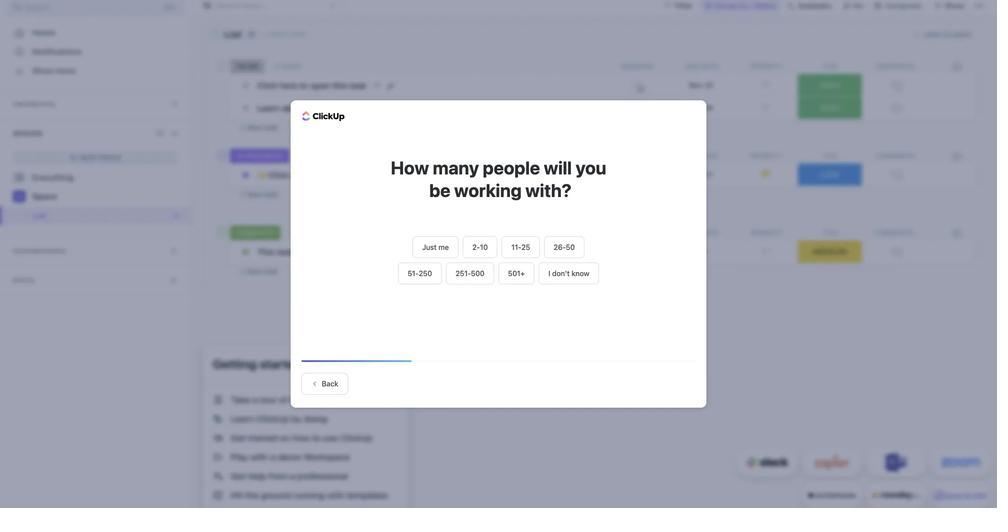 Task type: locate. For each thing, give the bounding box(es) containing it.
251-
[[456, 270, 471, 278]]

51-250 button
[[398, 263, 442, 285]]

just
[[423, 243, 437, 251]]

2-10
[[473, 243, 488, 251]]

many
[[433, 157, 479, 178]]

i don't know
[[549, 270, 590, 278]]

51-250
[[408, 270, 432, 278]]

clickup logo image
[[302, 111, 345, 121]]

know
[[572, 270, 590, 278]]

500
[[471, 270, 485, 278]]

with?
[[526, 180, 572, 201]]

back
[[322, 380, 339, 388]]

will
[[544, 157, 572, 178]]

be
[[430, 180, 451, 201]]

just me button
[[413, 237, 459, 258]]

people
[[483, 157, 540, 178]]

251-500
[[456, 270, 485, 278]]

26-50 button
[[545, 237, 585, 258]]

me
[[439, 243, 449, 251]]

501+ button
[[499, 263, 535, 285]]

i
[[549, 270, 551, 278]]

2-10 button
[[463, 237, 498, 258]]

501+
[[508, 270, 525, 278]]



Task type: vqa. For each thing, say whether or not it's contained in the screenshot.
tree inside the Sidebar navigation
no



Task type: describe. For each thing, give the bounding box(es) containing it.
25
[[522, 243, 531, 251]]

11-25
[[512, 243, 531, 251]]

working
[[455, 180, 522, 201]]

how many people will you be working with?
[[391, 157, 607, 201]]

how
[[391, 157, 429, 178]]

2-
[[473, 243, 480, 251]]

you
[[576, 157, 607, 178]]

11-25 button
[[502, 237, 540, 258]]

50
[[566, 243, 575, 251]]

251-500 button
[[446, 263, 494, 285]]

back button
[[302, 373, 348, 395]]

26-50
[[554, 243, 575, 251]]

26-
[[554, 243, 566, 251]]

i don't know button
[[539, 263, 599, 285]]

11-
[[512, 243, 522, 251]]

250
[[419, 270, 432, 278]]

51-
[[408, 270, 419, 278]]

don't
[[553, 270, 570, 278]]

just me
[[423, 243, 449, 251]]

10
[[480, 243, 488, 251]]



